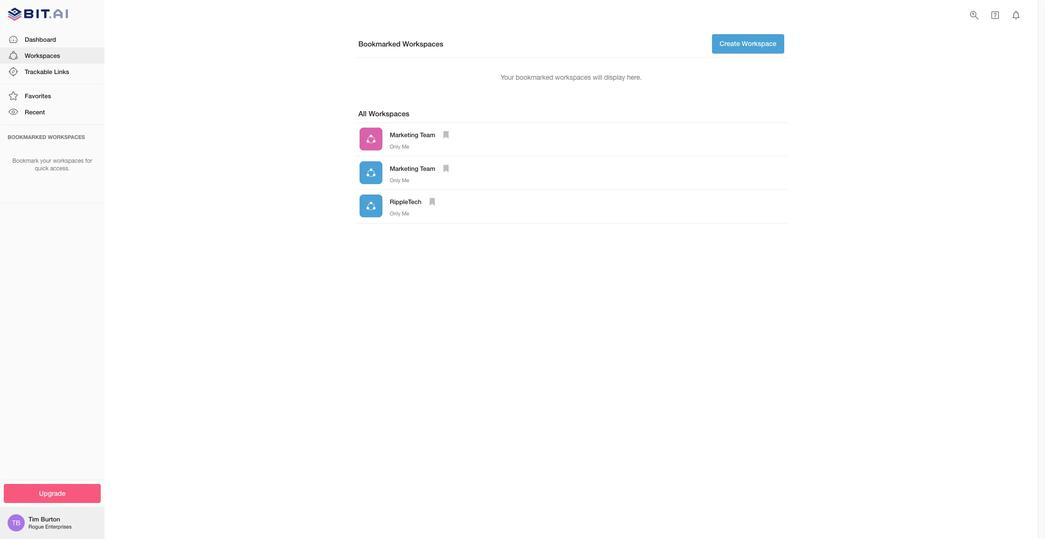 Task type: describe. For each thing, give the bounding box(es) containing it.
bookmark image
[[440, 129, 452, 141]]

2 team from the top
[[420, 165, 435, 172]]

1 marketing from the top
[[390, 131, 418, 139]]

all workspaces
[[358, 109, 409, 118]]

2 only from the top
[[390, 178, 400, 183]]

create
[[720, 39, 740, 48]]

here.
[[627, 73, 642, 81]]

only me for marketing team bookmark image
[[390, 178, 409, 183]]

dashboard
[[25, 35, 56, 43]]

workspaces for your
[[53, 157, 84, 164]]

your bookmarked workspaces will display here.
[[501, 73, 642, 81]]

bookmark your workspaces for quick access.
[[12, 157, 92, 172]]

dashboard button
[[0, 31, 105, 47]]

your
[[40, 157, 51, 164]]

rippletech
[[390, 198, 421, 206]]

bookmark image for marketing team
[[440, 163, 452, 174]]

recent button
[[0, 104, 105, 120]]

1 team from the top
[[420, 131, 435, 139]]

only me for rippletech's bookmark image
[[390, 211, 409, 217]]

workspaces
[[48, 134, 85, 140]]

rogue
[[29, 525, 44, 530]]

workspaces button
[[0, 47, 105, 64]]

favorites button
[[0, 88, 105, 104]]

trackable
[[25, 68, 52, 76]]

tim
[[29, 516, 39, 524]]

1 marketing team from the top
[[390, 131, 435, 139]]

3 only from the top
[[390, 211, 400, 217]]

all
[[358, 109, 367, 118]]

workspaces for bookmarked workspaces
[[402, 39, 443, 48]]

3 me from the top
[[402, 211, 409, 217]]

tb
[[12, 520, 20, 527]]



Task type: vqa. For each thing, say whether or not it's contained in the screenshot.
the middle Only
yes



Task type: locate. For each thing, give the bounding box(es) containing it.
2 vertical spatial me
[[402, 211, 409, 217]]

create workspace
[[720, 39, 776, 48]]

links
[[54, 68, 69, 76]]

1 vertical spatial me
[[402, 178, 409, 183]]

only
[[390, 144, 400, 150], [390, 178, 400, 183], [390, 211, 400, 217]]

1 vertical spatial workspaces
[[53, 157, 84, 164]]

0 vertical spatial team
[[420, 131, 435, 139]]

bookmarked workspaces
[[8, 134, 85, 140]]

for
[[85, 157, 92, 164]]

team up rippletech
[[420, 165, 435, 172]]

workspaces inside 'button'
[[25, 52, 60, 59]]

0 vertical spatial marketing
[[390, 131, 418, 139]]

tim burton rogue enterprises
[[29, 516, 72, 530]]

1 me from the top
[[402, 144, 409, 150]]

1 vertical spatial marketing team
[[390, 165, 435, 172]]

0 vertical spatial only me
[[390, 144, 409, 150]]

me up rippletech
[[402, 178, 409, 183]]

display
[[604, 73, 625, 81]]

workspaces for all workspaces
[[369, 109, 409, 118]]

2 vertical spatial only me
[[390, 211, 409, 217]]

1 only me from the top
[[390, 144, 409, 150]]

workspaces left 'will'
[[555, 73, 591, 81]]

1 vertical spatial team
[[420, 165, 435, 172]]

upgrade
[[39, 489, 66, 498]]

0 vertical spatial workspaces
[[555, 73, 591, 81]]

only me
[[390, 144, 409, 150], [390, 178, 409, 183], [390, 211, 409, 217]]

bookmark image
[[440, 163, 452, 174], [427, 196, 438, 208]]

0 horizontal spatial workspaces
[[53, 157, 84, 164]]

2 vertical spatial workspaces
[[369, 109, 409, 118]]

workspace
[[742, 39, 776, 48]]

marketing down all workspaces
[[390, 131, 418, 139]]

marketing team left bookmark icon
[[390, 131, 435, 139]]

only down all workspaces
[[390, 144, 400, 150]]

only me for bookmark icon
[[390, 144, 409, 150]]

workspaces
[[402, 39, 443, 48], [25, 52, 60, 59], [369, 109, 409, 118]]

workspaces right 'all'
[[369, 109, 409, 118]]

upgrade button
[[4, 484, 101, 504]]

workspaces right bookmarked
[[402, 39, 443, 48]]

bookmarked
[[516, 73, 553, 81]]

marketing team up rippletech
[[390, 165, 435, 172]]

workspaces
[[555, 73, 591, 81], [53, 157, 84, 164]]

bookmarked
[[358, 39, 400, 48]]

bookmark
[[12, 157, 39, 164]]

bookmarked
[[8, 134, 46, 140]]

0 vertical spatial marketing team
[[390, 131, 435, 139]]

2 marketing team from the top
[[390, 165, 435, 172]]

recent
[[25, 108, 45, 116]]

3 only me from the top
[[390, 211, 409, 217]]

trackable links button
[[0, 64, 105, 80]]

enterprises
[[45, 525, 72, 530]]

1 vertical spatial marketing
[[390, 165, 418, 172]]

0 horizontal spatial bookmark image
[[427, 196, 438, 208]]

bookmark image right rippletech
[[427, 196, 438, 208]]

burton
[[41, 516, 60, 524]]

trackable links
[[25, 68, 69, 76]]

1 vertical spatial workspaces
[[25, 52, 60, 59]]

1 horizontal spatial workspaces
[[555, 73, 591, 81]]

access.
[[50, 165, 70, 172]]

favorites
[[25, 92, 51, 100]]

2 only me from the top
[[390, 178, 409, 183]]

will
[[593, 73, 602, 81]]

marketing team
[[390, 131, 435, 139], [390, 165, 435, 172]]

only up rippletech
[[390, 178, 400, 183]]

marketing
[[390, 131, 418, 139], [390, 165, 418, 172]]

workspaces down dashboard
[[25, 52, 60, 59]]

2 marketing from the top
[[390, 165, 418, 172]]

bookmark image for rippletech
[[427, 196, 438, 208]]

only down rippletech
[[390, 211, 400, 217]]

1 vertical spatial only
[[390, 178, 400, 183]]

bookmark image down bookmark icon
[[440, 163, 452, 174]]

only me down rippletech
[[390, 211, 409, 217]]

team left bookmark icon
[[420, 131, 435, 139]]

only me down all workspaces
[[390, 144, 409, 150]]

team
[[420, 131, 435, 139], [420, 165, 435, 172]]

me down rippletech
[[402, 211, 409, 217]]

0 vertical spatial only
[[390, 144, 400, 150]]

0 vertical spatial bookmark image
[[440, 163, 452, 174]]

marketing up rippletech
[[390, 165, 418, 172]]

workspaces up access.
[[53, 157, 84, 164]]

bookmarked workspaces
[[358, 39, 443, 48]]

only me up rippletech
[[390, 178, 409, 183]]

me
[[402, 144, 409, 150], [402, 178, 409, 183], [402, 211, 409, 217]]

2 me from the top
[[402, 178, 409, 183]]

1 horizontal spatial bookmark image
[[440, 163, 452, 174]]

1 only from the top
[[390, 144, 400, 150]]

workspaces inside bookmark your workspaces for quick access.
[[53, 157, 84, 164]]

1 vertical spatial only me
[[390, 178, 409, 183]]

2 vertical spatial only
[[390, 211, 400, 217]]

workspaces for bookmarked
[[555, 73, 591, 81]]

0 vertical spatial me
[[402, 144, 409, 150]]

quick
[[35, 165, 49, 172]]

0 vertical spatial workspaces
[[402, 39, 443, 48]]

your
[[501, 73, 514, 81]]

me down all workspaces
[[402, 144, 409, 150]]

1 vertical spatial bookmark image
[[427, 196, 438, 208]]



